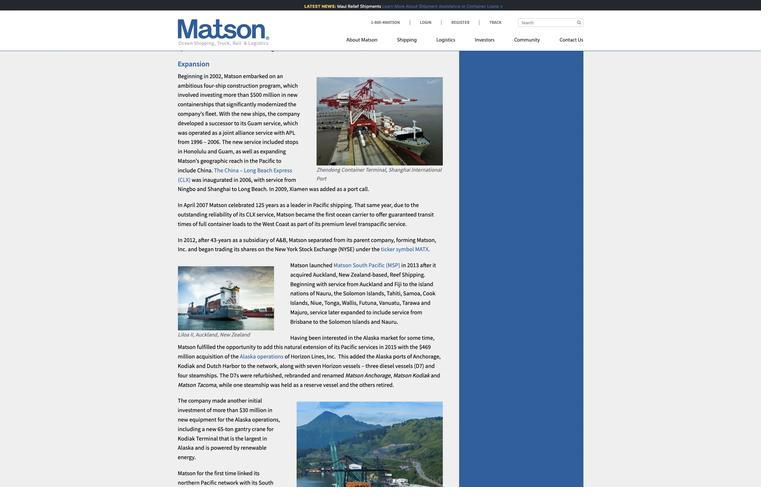 Task type: locate. For each thing, give the bounding box(es) containing it.
than-
[[189, 10, 202, 17]]

to
[[432, 35, 438, 42], [234, 119, 239, 127], [276, 157, 281, 165], [232, 185, 237, 193], [405, 201, 410, 209], [370, 211, 375, 218], [247, 220, 252, 228], [403, 280, 408, 288], [366, 309, 372, 316], [313, 318, 318, 326], [257, 343, 262, 351], [241, 362, 246, 370]]

0 horizontal spatial horizon
[[291, 353, 310, 360]]

a down 'fleet.'
[[205, 119, 208, 127]]

alaska inside the of horizon lines, inc.  this added the alaska ports of anchorage, kodiak and dutch harbor to the network, along with seven horizon vessels – three diesel vessels (d7) and four steamships. the d7s were refurbished, rebranded and renamed
[[376, 353, 392, 360]]

auckland, inside in 2013 after it acquired auckland, new zealand-based, reef shipping. beginning with service from auckland and fiji to the island nations of nauru, the solomon islands, tahiti, samoa, cook islands, niue, tonga, wallis, futuna, vanuatu, tarawa and majuro, service later expanded to include service from brisbane to the solomon islands and nauru.
[[313, 271, 338, 278]]

auckland, down the launched
[[313, 271, 338, 278]]

its up alliance
[[241, 119, 246, 127]]

1 vertical spatial service,
[[257, 211, 275, 218]]

which up apl
[[283, 119, 298, 127]]

1 horizontal spatial new
[[275, 245, 286, 253]]

1 vertical spatial horizon
[[322, 362, 342, 370]]

continues
[[407, 35, 431, 42]]

0 vertical spatial service,
[[263, 119, 282, 127]]

stock
[[299, 245, 313, 253]]

operations down add
[[257, 353, 284, 360]]

in inside in 2012, after 43-years as a subsidiary of a&b, matson separated from its parent company, forming matson, inc. and began trading its shares on the new york stock exchange (nyse) under the
[[178, 236, 183, 244]]

0 horizontal spatial is
[[206, 444, 210, 452]]

0 vertical spatial .
[[376, 10, 377, 17]]

long down 2006,
[[238, 185, 250, 193]]

ticker symbol matx link
[[381, 245, 429, 253]]

as
[[237, 0, 242, 8], [255, 0, 260, 8], [396, 26, 401, 33], [212, 129, 217, 136], [236, 148, 241, 155], [254, 148, 259, 155], [337, 185, 342, 193], [280, 201, 285, 209], [291, 220, 296, 228], [233, 236, 238, 244], [293, 381, 299, 389]]

2 vertical spatial for
[[197, 470, 204, 477]]

three
[[366, 362, 379, 370]]

Search search field
[[518, 18, 584, 27]]

1 vertical spatial million
[[178, 353, 195, 360]]

is down terminal
[[206, 444, 210, 452]]

the left time
[[205, 470, 213, 477]]

guaranteed
[[389, 211, 417, 218]]

alaska operations link
[[240, 353, 284, 360]]

contact
[[560, 38, 577, 43]]

1 vertical spatial is
[[206, 444, 210, 452]]

later
[[328, 309, 340, 316]]

in left 1999,
[[178, 26, 183, 33]]

harbor
[[223, 362, 240, 370]]

0 horizontal spatial about
[[346, 38, 360, 43]]

0 horizontal spatial on
[[258, 245, 264, 253]]

after for 2013
[[420, 261, 432, 269]]

was
[[178, 129, 187, 136], [192, 176, 201, 183], [309, 185, 319, 193], [270, 381, 280, 389]]

with up the ports
[[398, 343, 409, 351]]

1 horizontal spatial for
[[218, 416, 225, 423]]

1 horizontal spatial vessels
[[396, 362, 413, 370]]

the up "guam,"
[[222, 138, 231, 146]]

2 vertical spatial kodiak
[[178, 435, 195, 442]]

include up "nauru."
[[373, 309, 391, 316]]

1 vertical spatial which
[[283, 119, 298, 127]]

call.
[[359, 185, 369, 193]]

distribution link
[[406, 0, 435, 8]]

terminal down terminals,
[[286, 44, 307, 52]]

0 vertical spatial matson's
[[198, 44, 220, 52]]

top menu navigation
[[346, 34, 584, 48]]

1 vertical spatial container
[[341, 166, 364, 173]]

powered
[[211, 444, 232, 452]]

0 horizontal spatial shanghai
[[208, 185, 231, 193]]

for inside having been interested in the alaska market for some time, matson fulfilled the opportunity to add this natural extension of its pacific services in 2015 with the $469 million acquisition of the
[[399, 334, 406, 341]]

a left port
[[343, 185, 346, 193]]

time
[[225, 470, 236, 477]]

inc. inside in 2012, after 43-years as a subsidiary of a&b, matson separated from its parent company, forming matson, inc. and began trading its shares on the new york stock exchange (nyse) under the
[[178, 245, 187, 253]]

added inside was inaugurated in 2006, with service from ningbo and shanghai to long beach. in 2009, xiamen was added as a port call.
[[320, 185, 336, 193]]

include
[[178, 166, 196, 174], [373, 309, 391, 316]]

more inside the company made another initial investment of more than $30 million in new equipment for the alaska operations, including a new 65-ton gantry crane for kodiak terminal that is the largest in alaska and is powered by renewable energy.
[[213, 406, 226, 414]]

matson up acquired
[[290, 261, 308, 269]]

of left a&b,
[[270, 236, 275, 244]]

1 vertical spatial well
[[242, 148, 252, 155]]

first
[[326, 211, 335, 218], [214, 470, 224, 477]]

from
[[178, 138, 190, 146], [284, 176, 296, 183], [334, 236, 345, 244], [347, 280, 359, 288], [411, 309, 422, 316]]

0 vertical spatial about
[[402, 4, 414, 9]]

0 horizontal spatial west
[[263, 220, 274, 228]]

to up were
[[241, 362, 246, 370]]

about inside 'link'
[[346, 38, 360, 43]]

1 vertical spatial container
[[208, 220, 231, 228]]

0 horizontal spatial years
[[218, 236, 231, 244]]

0 vertical spatial years
[[266, 201, 279, 209]]

distribution
[[406, 0, 435, 8]]

1 vertical spatial beginning
[[290, 280, 315, 288]]

horizon up 'renamed'
[[322, 362, 342, 370]]

1 vertical spatial solomon
[[329, 318, 351, 326]]

about up honolulu. on the left top of the page
[[346, 38, 360, 43]]

its inside the beginning in 2002, matson embarked on an ambitious four-ship construction program, which involved investing more than $500 million in new containerships that significantly modernized the company's fleet. with the new ships, the company developed a successor to its guam service, which was operated as a joint alliance service with apl from 1996 – 2006. the new service included stops in honolulu and guam, as well as expanding matson's geographic reach in the pacific to include china.
[[241, 119, 246, 127]]

years inside in april 2007 matson celebrated 125 years as a leader in pacific shipping. that same year, due to the outstanding reliability of its clx service, matson became the first ocean carrier to offer guaranteed transit times of full container loads to the west coast as part of its premium level transpacific service.
[[266, 201, 279, 209]]

of up the along
[[285, 353, 290, 360]]

on inside in 2012, after 43-years as a subsidiary of a&b, matson separated from its parent company, forming matson, inc. and began trading its shares on the new york stock exchange (nyse) under the
[[258, 245, 264, 253]]

with inside the beginning in 2002, matson embarked on an ambitious four-ship construction program, which involved investing more than $500 million in new containerships that significantly modernized the company's fleet. with the new ships, the company developed a successor to its guam service, which was operated as a joint alliance service with apl from 1996 – 2006. the new service included stops in honolulu and guam, as well as expanding matson's geographic reach in the pacific to include china.
[[274, 129, 285, 136]]

0 vertical spatial on
[[350, 35, 357, 42]]

the up ton
[[226, 416, 234, 423]]

pacific inside matson for the first time linked its northern pacific network with its sout
[[201, 479, 217, 486]]

0 vertical spatial beginning
[[178, 72, 203, 80]]

1 vertical spatial added
[[350, 353, 365, 360]]

1 horizontal spatial company
[[277, 110, 300, 117]]

1 horizontal spatial –
[[240, 166, 243, 174]]

0 vertical spatial –
[[204, 138, 206, 146]]

1 horizontal spatial horizon
[[322, 362, 342, 370]]

0 vertical spatial is
[[230, 435, 234, 442]]

beginning down acquired
[[290, 280, 315, 288]]

full
[[199, 220, 207, 228]]

with inside the of horizon lines, inc.  this added the alaska ports of anchorage, kodiak and dutch harbor to the network, along with seven horizon vessels – three diesel vessels (d7) and four steamships. the d7s were refurbished, rebranded and renamed
[[295, 362, 306, 370]]

, right more
[[404, 0, 405, 8]]

1 horizontal spatial container
[[463, 4, 482, 9]]

matson,
[[417, 236, 436, 244]]

added down port
[[320, 185, 336, 193]]

0 vertical spatial inc.
[[309, 26, 318, 33]]

. inside , as well as third-party logistics services that encompass warehousing , distribution , less-than-container-load (lcl) consolidation and international freight forwarding .
[[376, 10, 377, 17]]

matson inside in 2012, after 43-years as a subsidiary of a&b, matson separated from its parent company, forming matson, inc. and began trading its shares on the new york stock exchange (nyse) under the
[[289, 236, 307, 244]]

more inside the beginning in 2002, matson embarked on an ambitious four-ship construction program, which involved investing more than $500 million in new containerships that significantly modernized the company's fleet. with the new ships, the company developed a successor to its guam service, which was operated as a joint alliance service with apl from 1996 – 2006. the new service included stops in honolulu and guam, as well as expanding matson's geographic reach in the pacific to include china.
[[223, 91, 236, 99]]

service.
[[388, 220, 407, 228]]

None search field
[[518, 18, 584, 27]]

appointed
[[333, 26, 359, 33]]

pacific up the beach
[[259, 157, 275, 165]]

parent
[[354, 236, 370, 244]]

2 vertical spatial services
[[358, 343, 378, 351]]

1 horizontal spatial shanghai
[[388, 166, 410, 173]]

for left some
[[399, 334, 406, 341]]

1 horizontal spatial terminal
[[286, 44, 307, 52]]

0 horizontal spatial new
[[220, 331, 230, 338]]

1 vertical spatial terminal
[[286, 44, 307, 52]]

services
[[259, 26, 279, 33]]

linked
[[237, 470, 253, 477]]

matson down diesel
[[393, 372, 411, 379]]

in left "2013" at the right of the page
[[401, 261, 406, 269]]

1 vertical spatial shanghai
[[208, 185, 231, 193]]

0 horizontal spatial –
[[204, 138, 206, 146]]

the up harbor
[[231, 353, 239, 360]]

well inside , as well as third-party logistics services that encompass warehousing , distribution , less-than-container-load (lcl) consolidation and international freight forwarding .
[[244, 0, 254, 8]]

in inside in 1999, matson and stevedoring services of america, inc. (ssa) appointed ssa terminals as the manager of terminal and stevedore operations at matson terminals, inc.'s facilities on the west coast. mti continues to operate matson's container stevedoring and terminal services in honolulu.
[[178, 26, 183, 33]]

a inside was inaugurated in 2006, with service from ningbo and shanghai to long beach. in 2009, xiamen was added as a port call.
[[343, 185, 346, 193]]

1 vertical spatial long
[[238, 185, 250, 193]]

logistics link
[[427, 34, 465, 48]]

2 vessels from the left
[[396, 362, 413, 370]]

after inside in 2013 after it acquired auckland, new zealand-based, reef shipping. beginning with service from auckland and fiji to the island nations of nauru, the solomon islands, tahiti, samoa, cook islands, niue, tonga, wallis, futuna, vanuatu, tarawa and majuro, service later expanded to include service from brisbane to the solomon islands and nauru.
[[420, 261, 432, 269]]

1 vertical spatial company
[[188, 397, 211, 405]]

0 vertical spatial more
[[223, 91, 236, 99]]

1 vertical spatial services
[[308, 44, 328, 52]]

that inside the beginning in 2002, matson embarked on an ambitious four-ship construction program, which involved investing more than $500 million in new containerships that significantly modernized the company's fleet. with the new ships, the company developed a successor to its guam service, which was operated as a joint alliance service with apl from 1996 – 2006. the new service included stops in honolulu and guam, as well as expanding matson's geographic reach in the pacific to include china.
[[215, 100, 225, 108]]

1 vertical spatial matson's
[[178, 157, 199, 165]]

0 vertical spatial new
[[275, 245, 286, 253]]

shanghai
[[388, 166, 410, 173], [208, 185, 231, 193]]

in 2012, after 43-years as a subsidiary of a&b, matson separated from its parent company, forming matson, inc. and began trading its shares on the new york stock exchange (nyse) under the
[[178, 236, 436, 253]]

shipping link
[[387, 34, 427, 48]]

0 horizontal spatial for
[[197, 470, 204, 477]]

and
[[288, 10, 297, 17], [217, 26, 227, 33], [200, 35, 209, 42], [275, 44, 285, 52], [208, 148, 217, 155], [197, 185, 206, 193], [188, 245, 197, 253], [384, 280, 393, 288], [421, 299, 431, 307], [371, 318, 380, 326], [196, 362, 206, 370], [425, 362, 435, 370], [311, 372, 321, 379], [431, 372, 440, 379], [340, 381, 349, 389], [195, 444, 204, 452]]

forming
[[396, 236, 416, 244]]

with
[[219, 110, 230, 117]]

0 vertical spatial horizon
[[291, 353, 310, 360]]

on inside in 1999, matson and stevedoring services of america, inc. (ssa) appointed ssa terminals as the manager of terminal and stevedore operations at matson terminals, inc.'s facilities on the west coast. mti continues to operate matson's container stevedoring and terminal services in honolulu.
[[350, 35, 357, 42]]

to down futuna,
[[366, 309, 372, 316]]

a inside matson anchorage , matson kodiak and matson tacoma , while one steamship was held as a reserve vessel and the others retired.
[[300, 381, 303, 389]]

international freight forwarding link
[[298, 10, 376, 17]]

developed
[[178, 119, 204, 127]]

nations
[[290, 290, 309, 297]]

1 vertical spatial first
[[214, 470, 224, 477]]

as left part
[[291, 220, 296, 228]]

shanghai inside was inaugurated in 2006, with service from ningbo and shanghai to long beach. in 2009, xiamen was added as a port call.
[[208, 185, 231, 193]]

operate
[[178, 44, 197, 52]]

0 horizontal spatial inc.
[[178, 245, 187, 253]]

in left 2006,
[[234, 176, 238, 183]]

0 horizontal spatial include
[[178, 166, 196, 174]]

as inside in 2012, after 43-years as a subsidiary of a&b, matson separated from its parent company, forming matson, inc. and began trading its shares on the new york stock exchange (nyse) under the
[[233, 236, 238, 244]]

the inside the china – long beach express (clx)
[[214, 166, 223, 174]]

service down alliance
[[244, 138, 261, 146]]

years right 125
[[266, 201, 279, 209]]

same
[[367, 201, 380, 209]]

container inside in 1999, matson and stevedoring services of america, inc. (ssa) appointed ssa terminals as the manager of terminal and stevedore operations at matson terminals, inc.'s facilities on the west coast. mti continues to operate matson's container stevedoring and terminal services in honolulu.
[[221, 44, 244, 52]]

1 which from the top
[[283, 82, 298, 89]]

matson's down the honolulu
[[178, 157, 199, 165]]

pacific up became
[[313, 201, 329, 209]]

– right 1996
[[204, 138, 206, 146]]

kodiak
[[178, 362, 195, 370], [413, 372, 430, 379], [178, 435, 195, 442]]

1 horizontal spatial about
[[402, 4, 414, 9]]

zhendong
[[317, 166, 340, 173]]

2 horizontal spatial inc.
[[327, 353, 336, 360]]

service down tarawa
[[392, 309, 409, 316]]

0 vertical spatial after
[[198, 236, 209, 244]]

matson inside matson for the first time linked its northern pacific network with its sout
[[178, 470, 196, 477]]

extension
[[303, 343, 327, 351]]

as left port
[[337, 185, 342, 193]]

– inside the beginning in 2002, matson embarked on an ambitious four-ship construction program, which involved investing more than $500 million in new containerships that significantly modernized the company's fleet. with the new ships, the company developed a successor to its guam service, which was operated as a joint alliance service with apl from 1996 – 2006. the new service included stops in honolulu and guam, as well as expanding matson's geographic reach in the pacific to include china.
[[204, 138, 206, 146]]

pacific inside the beginning in 2002, matson embarked on an ambitious four-ship construction program, which involved investing more than $500 million in new containerships that significantly modernized the company's fleet. with the new ships, the company developed a successor to its guam service, which was operated as a joint alliance service with apl from 1996 – 2006. the new service included stops in honolulu and guam, as well as expanding matson's geographic reach in the pacific to include china.
[[259, 157, 275, 165]]

west down ssa
[[367, 35, 379, 42]]

1 vertical spatial kodiak
[[413, 372, 430, 379]]

1 horizontal spatial years
[[266, 201, 279, 209]]

,
[[234, 0, 236, 8], [404, 0, 405, 8], [435, 0, 437, 8], [391, 372, 392, 379], [216, 381, 218, 389]]

container right or
[[463, 4, 482, 9]]

a left leader at left
[[286, 201, 289, 209]]

matson up northern
[[178, 470, 196, 477]]

1 vertical spatial –
[[240, 166, 243, 174]]

matson inside 'link'
[[361, 38, 378, 43]]

0 vertical spatial operations
[[236, 35, 262, 42]]

that inside the company made another initial investment of more than $30 million in new equipment for the alaska operations, including a new 65-ton gantry crane for kodiak terminal that is the largest in alaska and is powered by renewable energy.
[[219, 435, 229, 442]]

1 vertical spatial about
[[346, 38, 360, 43]]

in inside was inaugurated in 2006, with service from ningbo and shanghai to long beach. in 2009, xiamen was added as a port call.
[[269, 185, 274, 193]]

0 vertical spatial long
[[244, 166, 256, 174]]

the right modernized
[[288, 100, 296, 108]]

beach.
[[251, 185, 268, 193]]

operations,
[[252, 416, 280, 423]]

0 vertical spatial include
[[178, 166, 196, 174]]

matson's inside in 1999, matson and stevedoring services of america, inc. (ssa) appointed ssa terminals as the manager of terminal and stevedore operations at matson terminals, inc.'s facilities on the west coast. mti continues to operate matson's container stevedoring and terminal services in honolulu.
[[198, 44, 220, 52]]

container inside in april 2007 matson celebrated 125 years as a leader in pacific shipping. that same year, due to the outstanding reliability of its clx service, matson became the first ocean carrier to offer guaranteed transit times of full container loads to the west coast as part of its premium level transpacific service.
[[208, 220, 231, 228]]

manager
[[412, 26, 434, 33]]

in left 2009,
[[269, 185, 274, 193]]

1 horizontal spatial is
[[230, 435, 234, 442]]

investors
[[475, 38, 495, 43]]

seven
[[307, 362, 321, 370]]

0 vertical spatial shanghai
[[388, 166, 410, 173]]

2 vertical spatial inc.
[[327, 353, 336, 360]]

in inside in april 2007 matson celebrated 125 years as a leader in pacific shipping. that same year, due to the outstanding reliability of its clx service, matson became the first ocean carrier to offer guaranteed transit times of full container loads to the west coast as part of its premium level transpacific service.
[[307, 201, 312, 209]]

65-ton gantry crane arrives by into kodiak. image
[[297, 402, 443, 487]]

0 vertical spatial first
[[326, 211, 335, 218]]

0 vertical spatial well
[[244, 0, 254, 8]]

0 vertical spatial added
[[320, 185, 336, 193]]

which
[[283, 82, 298, 89], [283, 119, 298, 127]]

investing
[[200, 91, 222, 99]]

1 vessels from the left
[[343, 362, 360, 370]]

after inside in 2012, after 43-years as a subsidiary of a&b, matson separated from its parent company, forming matson, inc. and began trading its shares on the new york stock exchange (nyse) under the
[[198, 236, 209, 244]]

renewable
[[241, 444, 267, 452]]

1 vertical spatial on
[[269, 72, 276, 80]]

of inside the company made another initial investment of more than $30 million in new equipment for the alaska operations, including a new 65-ton gantry crane for kodiak terminal that is the largest in alaska and is powered by renewable energy.
[[207, 406, 212, 414]]

in inside in 1999, matson and stevedoring services of america, inc. (ssa) appointed ssa terminals as the manager of terminal and stevedore operations at matson terminals, inc.'s facilities on the west coast. mti continues to operate matson's container stevedoring and terminal services in honolulu.
[[329, 44, 334, 52]]

xiamen
[[290, 185, 308, 193]]

services up the three
[[358, 343, 378, 351]]

0 vertical spatial container
[[463, 4, 482, 9]]

of up equipment
[[207, 406, 212, 414]]

shipping
[[397, 38, 417, 43]]

in left april
[[178, 201, 183, 209]]

islands, up the majuro,
[[290, 299, 309, 307]]

lines,
[[311, 353, 326, 360]]

added
[[320, 185, 336, 193], [350, 353, 365, 360]]

in for stevedoring
[[178, 26, 183, 33]]

long up 2006,
[[244, 166, 256, 174]]

guam,
[[218, 148, 234, 155]]

matson's inside the beginning in 2002, matson embarked on an ambitious four-ship construction program, which involved investing more than $500 million in new containerships that significantly modernized the company's fleet. with the new ships, the company developed a successor to its guam service, which was operated as a joint alliance service with apl from 1996 – 2006. the new service included stops in honolulu and guam, as well as expanding matson's geographic reach in the pacific to include china.
[[178, 157, 199, 165]]

latest news: maui relief shipments learn more about shipment assistance or container loans >
[[300, 4, 499, 9]]

2 vertical spatial million
[[249, 406, 267, 414]]

0 vertical spatial company
[[277, 110, 300, 117]]

1 horizontal spatial added
[[350, 353, 365, 360]]

0 vertical spatial kodiak
[[178, 362, 195, 370]]

2007
[[196, 201, 208, 209]]

that up with
[[215, 100, 225, 108]]

auckland, up fulfilled
[[196, 331, 219, 338]]

of right part
[[309, 220, 314, 228]]

modernized
[[257, 100, 287, 108]]

of inside in 2012, after 43-years as a subsidiary of a&b, matson separated from its parent company, forming matson, inc. and began trading its shares on the new york stock exchange (nyse) under the
[[270, 236, 275, 244]]

2 vertical spatial –
[[362, 362, 364, 370]]

matson's
[[198, 44, 220, 52], [178, 157, 199, 165]]

0 horizontal spatial after
[[198, 236, 209, 244]]

for inside the company made another initial investment of more than $30 million in new equipment for the alaska operations, including a new 65-ton gantry crane for kodiak terminal that is the largest in alaska and is powered by renewable energy.
[[218, 416, 225, 423]]

was left held
[[270, 381, 280, 389]]

inc. left (ssa) on the left top of page
[[309, 26, 318, 33]]

1 vertical spatial years
[[218, 236, 231, 244]]

terminals,
[[289, 35, 315, 42]]

in inside was inaugurated in 2006, with service from ningbo and shanghai to long beach. in 2009, xiamen was added as a port call.
[[234, 176, 238, 183]]

$30
[[239, 406, 248, 414]]

2006,
[[240, 176, 253, 183]]

opportunity
[[226, 343, 256, 351]]

with inside matson for the first time linked its northern pacific network with its sout
[[240, 479, 251, 486]]

>
[[496, 4, 499, 9]]

1 horizontal spatial after
[[420, 261, 432, 269]]

to down the china – long beach express (clx)
[[232, 185, 237, 193]]

0 horizontal spatial container
[[341, 166, 364, 173]]

relief
[[344, 4, 355, 9]]

blue matson logo with ocean, shipping, truck, rail and logistics written beneath it. image
[[178, 19, 269, 46]]

2 vertical spatial on
[[258, 245, 264, 253]]

0 vertical spatial than
[[238, 91, 249, 99]]

include inside the beginning in 2002, matson embarked on an ambitious four-ship construction program, which involved investing more than $500 million in new containerships that significantly modernized the company's fleet. with the new ships, the company developed a successor to its guam service, which was operated as a joint alliance service with apl from 1996 – 2006. the new service included stops in honolulu and guam, as well as expanding matson's geographic reach in the pacific to include china.
[[178, 166, 196, 174]]

mti
[[397, 35, 406, 42]]

in up became
[[307, 201, 312, 209]]

added up anchorage in the bottom of the page
[[350, 353, 365, 360]]

1 horizontal spatial auckland,
[[313, 271, 338, 278]]

as inside in 1999, matson and stevedoring services of america, inc. (ssa) appointed ssa terminals as the manager of terminal and stevedore operations at matson terminals, inc.'s facilities on the west coast. mti continues to operate matson's container stevedoring and terminal services in honolulu.
[[396, 26, 401, 33]]

energy.
[[178, 454, 196, 461]]

beginning inside the beginning in 2002, matson embarked on an ambitious four-ship construction program, which involved investing more than $500 million in new containerships that significantly modernized the company's fleet. with the new ships, the company developed a successor to its guam service, which was operated as a joint alliance service with apl from 1996 – 2006. the new service included stops in honolulu and guam, as well as expanding matson's geographic reach in the pacific to include china.
[[178, 72, 203, 80]]

horizon down 'natural'
[[291, 353, 310, 360]]

– inside the china – long beach express (clx)
[[240, 166, 243, 174]]

solomon down later
[[329, 318, 351, 326]]

–
[[204, 138, 206, 146], [240, 166, 243, 174], [362, 362, 364, 370]]

as up "reach"
[[236, 148, 241, 155]]

the down company,
[[372, 245, 380, 253]]

2 horizontal spatial new
[[339, 271, 350, 278]]

more
[[223, 91, 236, 99], [213, 406, 226, 414]]

a up shares
[[239, 236, 242, 244]]

1 horizontal spatial west
[[367, 35, 379, 42]]

terminal up operate
[[178, 35, 199, 42]]

to inside the of horizon lines, inc.  this added the alaska ports of anchorage, kodiak and dutch harbor to the network, along with seven horizon vessels – three diesel vessels (d7) and four steamships. the d7s were refurbished, rebranded and renamed
[[241, 362, 246, 370]]

pacific inside in april 2007 matson celebrated 125 years as a leader in pacific shipping. that same year, due to the outstanding reliability of its clx service, matson became the first ocean carrier to offer guaranteed transit times of full container loads to the west coast as part of its premium level transpacific service.
[[313, 201, 329, 209]]

than
[[238, 91, 249, 99], [227, 406, 238, 414]]

pacific up based,
[[369, 261, 385, 269]]

inc. right lines,
[[327, 353, 336, 360]]

on inside the beginning in 2002, matson embarked on an ambitious four-ship construction program, which involved investing more than $500 million in new containerships that significantly modernized the company's fleet. with the new ships, the company developed a successor to its guam service, which was operated as a joint alliance service with apl from 1996 – 2006. the new service included stops in honolulu and guam, as well as expanding matson's geographic reach in the pacific to include china.
[[269, 72, 276, 80]]

alliance
[[235, 129, 254, 136]]

1 vertical spatial inc.
[[178, 245, 187, 253]]

the up inaugurated
[[214, 166, 223, 174]]

to inside was inaugurated in 2006, with service from ningbo and shanghai to long beach. in 2009, xiamen was added as a port call.
[[232, 185, 237, 193]]

service
[[256, 129, 273, 136], [244, 138, 261, 146], [266, 176, 283, 183], [328, 280, 346, 288], [310, 309, 327, 316], [392, 309, 409, 316]]

inc.
[[309, 26, 318, 33], [178, 245, 187, 253], [327, 353, 336, 360]]

1 vertical spatial islands,
[[290, 299, 309, 307]]

to left add
[[257, 343, 262, 351]]

for up 65-
[[218, 416, 225, 423]]

pacific inside having been interested in the alaska market for some time, matson fulfilled the opportunity to add this natural extension of its pacific services in 2015 with the $469 million acquisition of the
[[341, 343, 357, 351]]

first inside in april 2007 matson celebrated 125 years as a leader in pacific shipping. that same year, due to the outstanding reliability of its clx service, matson became the first ocean carrier to offer guaranteed transit times of full container loads to the west coast as part of its premium level transpacific service.
[[326, 211, 335, 218]]

having been interested in the alaska market for some time, matson fulfilled the opportunity to add this natural extension of its pacific services in 2015 with the $469 million acquisition of the
[[178, 334, 435, 360]]

the inside the company made another initial investment of more than $30 million in new equipment for the alaska operations, including a new 65-ton gantry crane for kodiak terminal that is the largest in alaska and is powered by renewable energy.
[[178, 397, 187, 405]]

beach
[[257, 166, 272, 174]]

1 horizontal spatial on
[[269, 72, 276, 80]]

more down the ship
[[223, 91, 236, 99]]

more
[[390, 4, 401, 9]]

0 vertical spatial for
[[399, 334, 406, 341]]

logistics
[[289, 0, 309, 8]]

the down clx
[[253, 220, 261, 228]]

after left it
[[420, 261, 432, 269]]

matson's down stevedore
[[198, 44, 220, 52]]

0 horizontal spatial terminal
[[178, 35, 199, 42]]

– left the three
[[362, 362, 364, 370]]

$469
[[419, 343, 431, 351]]

, down diesel
[[391, 372, 392, 379]]

1 vertical spatial than
[[227, 406, 238, 414]]

1 vertical spatial more
[[213, 406, 226, 414]]

that up powered
[[219, 435, 229, 442]]

2013
[[407, 261, 419, 269]]

0 vertical spatial which
[[283, 82, 298, 89]]

with up 'rebranded' at the left of page
[[295, 362, 306, 370]]

reef
[[390, 271, 401, 278]]

1-800-4matson link
[[371, 20, 410, 25]]

1 horizontal spatial include
[[373, 309, 391, 316]]

matson up construction
[[224, 72, 242, 80]]

under
[[356, 245, 371, 253]]

container down the reliability
[[208, 220, 231, 228]]

65-
[[218, 425, 225, 433]]

0 vertical spatial auckland,
[[313, 271, 338, 278]]

800-
[[375, 20, 383, 25]]



Task type: describe. For each thing, give the bounding box(es) containing it.
its right linked
[[254, 470, 260, 477]]

and inside was inaugurated in 2006, with service from ningbo and shanghai to long beach. in 2009, xiamen was added as a port call.
[[197, 185, 206, 193]]

the company made another initial investment of more than $30 million in new equipment for the alaska operations, including a new 65-ton gantry crane for kodiak terminal that is the largest in alaska and is powered by renewable energy.
[[178, 397, 280, 461]]

made
[[212, 397, 226, 405]]

the up the beach
[[250, 157, 258, 165]]

matson for the first time linked its northern pacific network with its sout
[[178, 470, 425, 487]]

its left clx
[[239, 211, 245, 218]]

long inside the china – long beach express (clx)
[[244, 166, 256, 174]]

market
[[381, 334, 398, 341]]

to right fiji
[[403, 280, 408, 288]]

shipping.
[[402, 271, 425, 278]]

from inside the beginning in 2002, matson embarked on an ambitious four-ship construction program, which involved investing more than $500 million in new containerships that significantly modernized the company's fleet. with the new ships, the company developed a successor to its guam service, which was operated as a joint alliance service with apl from 1996 – 2006. the new service included stops in honolulu and guam, as well as expanding matson's geographic reach in the pacific to include china.
[[178, 138, 190, 146]]

while
[[219, 381, 232, 389]]

operations inside in 1999, matson and stevedoring services of america, inc. (ssa) appointed ssa terminals as the manager of terminal and stevedore operations at matson terminals, inc.'s facilities on the west coast. mti continues to operate matson's container stevedoring and terminal services in honolulu.
[[236, 35, 262, 42]]

in april 2007 matson celebrated 125 years as a leader in pacific shipping. that same year, due to the outstanding reliability of its clx service, matson became the first ocean carrier to offer guaranteed transit times of full container loads to the west coast as part of its premium level transpacific service.
[[178, 201, 434, 228]]

red and white cranes and matson ship at zhendong container terminal, shanghai international port image
[[317, 77, 443, 165]]

matson right 1999,
[[198, 26, 216, 33]]

in for celebrated
[[178, 201, 183, 209]]

to up alliance
[[234, 119, 239, 127]]

retired.
[[376, 381, 394, 389]]

alaska inside having been interested in the alaska market for some time, matson fulfilled the opportunity to add this natural extension of its pacific services in 2015 with the $469 million acquisition of the
[[363, 334, 379, 341]]

1999,
[[184, 26, 197, 33]]

the inside the of horizon lines, inc.  this added the alaska ports of anchorage, kodiak and dutch harbor to the network, along with seven horizon vessels – three diesel vessels (d7) and four steamships. the d7s were refurbished, rebranded and renamed
[[220, 372, 229, 379]]

company inside the beginning in 2002, matson embarked on an ambitious four-ship construction program, which involved investing more than $500 million in new containerships that significantly modernized the company's fleet. with the new ships, the company developed a successor to its guam service, which was operated as a joint alliance service with apl from 1996 – 2006. the new service included stops in honolulu and guam, as well as expanding matson's geographic reach in the pacific to include china.
[[277, 110, 300, 117]]

of horizon lines, inc.  this added the alaska ports of anchorage, kodiak and dutch harbor to the network, along with seven horizon vessels – three diesel vessels (d7) and four steamships. the d7s were refurbished, rebranded and renamed
[[178, 353, 441, 379]]

the down shipping.
[[409, 280, 417, 288]]

about matson
[[346, 38, 378, 43]]

service inside was inaugurated in 2006, with service from ningbo and shanghai to long beach. in 2009, xiamen was added as a port call.
[[266, 176, 283, 183]]

container-
[[202, 10, 227, 17]]

in right interested
[[348, 334, 353, 341]]

with inside having been interested in the alaska market for some time, matson fulfilled the opportunity to add this natural extension of its pacific services in 2015 with the $469 million acquisition of the
[[398, 343, 409, 351]]

along
[[280, 362, 294, 370]]

that inside , as well as third-party logistics services that encompass warehousing , distribution , less-than-container-load (lcl) consolidation and international freight forwarding .
[[332, 0, 342, 8]]

in for years
[[178, 236, 183, 244]]

joint
[[223, 129, 234, 136]]

fleet.
[[205, 110, 218, 117]]

– inside the of horizon lines, inc.  this added the alaska ports of anchorage, kodiak and dutch harbor to the network, along with seven horizon vessels – three diesel vessels (d7) and four steamships. the d7s were refurbished, rebranded and renamed
[[362, 362, 364, 370]]

the down liloa ii, auckland, new zealand
[[217, 343, 225, 351]]

matson inside having been interested in the alaska market for some time, matson fulfilled the opportunity to add this natural extension of its pacific services in 2015 with the $469 million acquisition of the
[[178, 343, 196, 351]]

apl
[[286, 129, 295, 136]]

services inside , as well as third-party logistics services that encompass warehousing , distribution , less-than-container-load (lcl) consolidation and international freight forwarding .
[[311, 0, 330, 8]]

ssa
[[360, 26, 369, 33]]

the inside the beginning in 2002, matson embarked on an ambitious four-ship construction program, which involved investing more than $500 million in new containerships that significantly modernized the company's fleet. with the new ships, the company developed a successor to its guam service, which was operated as a joint alliance service with apl from 1996 – 2006. the new service included stops in honolulu and guam, as well as expanding matson's geographic reach in the pacific to include china.
[[222, 138, 231, 146]]

the up were
[[247, 362, 256, 370]]

beginning inside in 2013 after it acquired auckland, new zealand-based, reef shipping. beginning with service from auckland and fiji to the island nations of nauru, the solomon islands, tahiti, samoa, cook islands, niue, tonga, wallis, futuna, vanuatu, tarawa and majuro, service later expanded to include service from brisbane to the solomon islands and nauru.
[[290, 280, 315, 288]]

york
[[287, 245, 298, 253]]

than inside the beginning in 2002, matson embarked on an ambitious four-ship construction program, which involved investing more than $500 million in new containerships that significantly modernized the company's fleet. with the new ships, the company developed a successor to its guam service, which was operated as a joint alliance service with apl from 1996 – 2006. the new service included stops in honolulu and guam, as well as expanding matson's geographic reach in the pacific to include china.
[[238, 91, 249, 99]]

the up the three
[[367, 353, 375, 360]]

learn
[[378, 4, 389, 9]]

matson anchorage , matson kodiak and matson tacoma , while one steamship was held as a reserve vessel and the others retired.
[[178, 372, 440, 389]]

years inside in 2012, after 43-years as a subsidiary of a&b, matson separated from its parent company, forming matson, inc. and began trading its shares on the new york stock exchange (nyse) under the
[[218, 236, 231, 244]]

login link
[[410, 20, 441, 25]]

kodiak inside the company made another initial investment of more than $30 million in new equipment for the alaska operations, including a new 65-ton gantry crane for kodiak terminal that is the largest in alaska and is powered by renewable energy.
[[178, 435, 195, 442]]

a inside in 2012, after 43-years as a subsidiary of a&b, matson separated from its parent company, forming matson, inc. and began trading its shares on the new york stock exchange (nyse) under the
[[239, 236, 242, 244]]

services inside in 1999, matson and stevedoring services of america, inc. (ssa) appointed ssa terminals as the manager of terminal and stevedore operations at matson terminals, inc.'s facilities on the west coast. mti continues to operate matson's container stevedoring and terminal services in honolulu.
[[308, 44, 328, 52]]

kodiak inside the of horizon lines, inc.  this added the alaska ports of anchorage, kodiak and dutch harbor to the network, along with seven horizon vessels – three diesel vessels (d7) and four steamships. the d7s were refurbished, rebranded and renamed
[[178, 362, 195, 370]]

to up express
[[276, 157, 281, 165]]

0 horizontal spatial islands,
[[290, 299, 309, 307]]

in 1999, matson and stevedoring services of america, inc. (ssa) appointed ssa terminals as the manager of terminal and stevedore operations at matson terminals, inc.'s facilities on the west coast. mti continues to operate matson's container stevedoring and terminal services in honolulu.
[[178, 26, 440, 52]]

the up tonga,
[[334, 290, 342, 297]]

service down niue,
[[310, 309, 327, 316]]

alaska up gantry
[[235, 416, 251, 423]]

matson inside the beginning in 2002, matson embarked on an ambitious four-ship construction program, which involved investing more than $500 million in new containerships that significantly modernized the company's fleet. with the new ships, the company developed a successor to its guam service, which was operated as a joint alliance service with apl from 1996 – 2006. the new service included stops in honolulu and guam, as well as expanding matson's geographic reach in the pacific to include china.
[[224, 72, 242, 80]]

million inside the beginning in 2002, matson embarked on an ambitious four-ship construction program, which involved investing more than $500 million in new containerships that significantly modernized the company's fleet. with the new ships, the company developed a successor to its guam service, which was operated as a joint alliance service with apl from 1996 – 2006. the new service included stops in honolulu and guam, as well as expanding matson's geographic reach in the pacific to include china.
[[263, 91, 280, 99]]

auckland
[[360, 280, 383, 288]]

with inside in 2013 after it acquired auckland, new zealand-based, reef shipping. beginning with service from auckland and fiji to the island nations of nauru, the solomon islands, tahiti, samoa, cook islands, niue, tonga, wallis, futuna, vanuatu, tarawa and majuro, service later expanded to include service from brisbane to the solomon islands and nauru.
[[316, 280, 327, 288]]

to inside in 1999, matson and stevedoring services of america, inc. (ssa) appointed ssa terminals as the manager of terminal and stevedore operations at matson terminals, inc.'s facilities on the west coast. mti continues to operate matson's container stevedoring and terminal services in honolulu.
[[432, 35, 438, 42]]

2015
[[385, 343, 397, 351]]

refurbished,
[[253, 372, 283, 379]]

1 vertical spatial operations
[[257, 353, 284, 360]]

1996
[[191, 138, 202, 146]]

islands
[[352, 318, 370, 326]]

another
[[227, 397, 247, 405]]

celebrated
[[228, 201, 255, 209]]

to inside having been interested in the alaska market for some time, matson fulfilled the opportunity to add this natural extension of its pacific services in 2015 with the $469 million acquisition of the
[[257, 343, 262, 351]]

of up harbor
[[225, 353, 230, 360]]

of right services
[[280, 26, 285, 33]]

west inside in april 2007 matson celebrated 125 years as a leader in pacific shipping. that same year, due to the outstanding reliability of its clx service, matson became the first ocean carrier to offer guaranteed transit times of full container loads to the west coast as part of its premium level transpacific service.
[[263, 220, 274, 228]]

involved
[[178, 91, 199, 99]]

include inside in 2013 after it acquired auckland, new zealand-based, reef shipping. beginning with service from auckland and fiji to the island nations of nauru, the solomon islands, tahiti, samoa, cook islands, niue, tonga, wallis, futuna, vanuatu, tarawa and majuro, service later expanded to include service from brisbane to the solomon islands and nauru.
[[373, 309, 391, 316]]

, right the shipment
[[435, 0, 437, 8]]

in left the honolulu
[[178, 148, 182, 155]]

inc. inside in 1999, matson and stevedoring services of america, inc. (ssa) appointed ssa terminals as the manager of terminal and stevedore operations at matson terminals, inc.'s facilities on the west coast. mti continues to operate matson's container stevedoring and terminal services in honolulu.
[[309, 26, 318, 33]]

or
[[457, 4, 462, 9]]

million inside having been interested in the alaska market for some time, matson fulfilled the opportunity to add this natural extension of its pacific services in 2015 with the $469 million acquisition of the
[[178, 353, 195, 360]]

others
[[359, 381, 375, 389]]

search image
[[577, 20, 581, 25]]

encompass
[[343, 0, 371, 8]]

to up transpacific
[[370, 211, 375, 218]]

less-than-container-load (lcl) consolidation link
[[178, 10, 287, 17]]

as left leader at left
[[280, 201, 285, 209]]

facilities
[[329, 35, 349, 42]]

from down zealand-
[[347, 280, 359, 288]]

its up (nyse)
[[347, 236, 353, 244]]

as left expanding
[[254, 148, 259, 155]]

part
[[297, 220, 307, 228]]

2 vertical spatial new
[[220, 331, 230, 338]]

alaska up energy.
[[178, 444, 194, 452]]

tarawa
[[402, 299, 420, 307]]

the right with
[[232, 110, 240, 117]]

million inside the company made another initial investment of more than $30 million in new equipment for the alaska operations, including a new 65-ton gantry crane for kodiak terminal that is the largest in alaska and is powered by renewable energy.
[[249, 406, 267, 414]]

the inside matson anchorage , matson kodiak and matson tacoma , while one steamship was held as a reserve vessel and the others retired.
[[350, 381, 358, 389]]

to right due
[[405, 201, 410, 209]]

four
[[178, 372, 188, 379]]

a inside the company made another initial investment of more than $30 million in new equipment for the alaska operations, including a new 65-ton gantry crane for kodiak terminal that is the largest in alaska and is powered by renewable energy.
[[202, 425, 205, 433]]

1 vertical spatial .
[[429, 245, 430, 253]]

, up load
[[234, 0, 236, 8]]

vessel
[[323, 381, 338, 389]]

in down "crane for" in the left of the page
[[263, 435, 267, 442]]

ships,
[[252, 110, 267, 117]]

in left 2015
[[379, 343, 384, 351]]

new inside in 2013 after it acquired auckland, new zealand-based, reef shipping. beginning with service from auckland and fiji to the island nations of nauru, the solomon islands, tahiti, samoa, cook islands, niue, tonga, wallis, futuna, vanuatu, tarawa and majuro, service later expanded to include service from brisbane to the solomon islands and nauru.
[[339, 271, 350, 278]]

rebranded
[[284, 372, 310, 379]]

forwarding
[[349, 10, 376, 17]]

2 which from the top
[[283, 119, 298, 127]]

the down modernized
[[268, 110, 276, 117]]

equipment
[[189, 416, 217, 423]]

as inside was inaugurated in 2006, with service from ningbo and shanghai to long beach. in 2009, xiamen was added as a port call.
[[337, 185, 342, 193]]

coast.
[[380, 35, 396, 42]]

new inside in 2012, after 43-years as a subsidiary of a&b, matson separated from its parent company, forming matson, inc. and began trading its shares on the new york stock exchange (nyse) under the
[[275, 245, 286, 253]]

the inside matson for the first time linked its northern pacific network with its sout
[[205, 470, 213, 477]]

service, inside the beginning in 2002, matson embarked on an ambitious four-ship construction program, which involved investing more than $500 million in new containerships that significantly modernized the company's fleet. with the new ships, the company developed a successor to its guam service, which was operated as a joint alliance service with apl from 1996 – 2006. the new service included stops in honolulu and guam, as well as expanding matson's geographic reach in the pacific to include china.
[[263, 119, 282, 127]]

the right became
[[316, 211, 325, 218]]

northern
[[178, 479, 200, 486]]

long inside was inaugurated in 2006, with service from ningbo and shanghai to long beach. in 2009, xiamen was added as a port call.
[[238, 185, 250, 193]]

in up operations,
[[268, 406, 272, 414]]

from inside in 2012, after 43-years as a subsidiary of a&b, matson separated from its parent company, forming matson, inc. and began trading its shares on the new york stock exchange (nyse) under the
[[334, 236, 345, 244]]

latest
[[300, 4, 317, 9]]

kodiak inside matson anchorage , matson kodiak and matson tacoma , while one steamship was held as a reserve vessel and the others retired.
[[413, 372, 430, 379]]

1 vertical spatial auckland,
[[196, 331, 219, 338]]

its left shares
[[234, 245, 240, 253]]

to right 'brisbane' on the left of page
[[313, 318, 318, 326]]

stevedoring
[[245, 44, 274, 52]]

alaska down the opportunity
[[240, 353, 256, 360]]

from inside was inaugurated in 2006, with service from ningbo and shanghai to long beach. in 2009, xiamen was added as a port call.
[[284, 176, 296, 183]]

this
[[274, 343, 283, 351]]

the down ssa
[[358, 35, 366, 42]]

cook
[[423, 290, 436, 297]]

the up transit
[[411, 201, 419, 209]]

2012,
[[184, 236, 197, 244]]

0 vertical spatial solomon
[[343, 290, 366, 297]]

having
[[290, 334, 308, 341]]

of inside in 2013 after it acquired auckland, new zealand-based, reef shipping. beginning with service from auckland and fiji to the island nations of nauru, the solomon islands, tahiti, samoa, cook islands, niue, tonga, wallis, futuna, vanuatu, tarawa and majuro, service later expanded to include service from brisbane to the solomon islands and nauru.
[[310, 290, 315, 297]]

matson up others
[[345, 372, 363, 379]]

was right (clx) in the left top of the page
[[192, 176, 201, 183]]

acquired
[[290, 271, 312, 278]]

wallis,
[[342, 299, 358, 307]]

after for 2012,
[[198, 236, 209, 244]]

us
[[578, 38, 584, 43]]

matson right at
[[270, 35, 288, 42]]

service up nauru,
[[328, 280, 346, 288]]

an
[[277, 72, 283, 80]]

, left while
[[216, 381, 218, 389]]

its down linked
[[252, 479, 258, 486]]

the up by
[[235, 435, 244, 442]]

the down subsidiary
[[266, 245, 274, 253]]

inc. inside the of horizon lines, inc.  this added the alaska ports of anchorage, kodiak and dutch harbor to the network, along with seven horizon vessels – three diesel vessels (d7) and four steamships. the d7s were refurbished, rebranded and renamed
[[327, 353, 336, 360]]

and inside in 2012, after 43-years as a subsidiary of a&b, matson separated from its parent company, forming matson, inc. and began trading its shares on the new york stock exchange (nyse) under the
[[188, 245, 197, 253]]

year,
[[381, 201, 393, 209]]

and inside the beginning in 2002, matson embarked on an ambitious four-ship construction program, which involved investing more than $500 million in new containerships that significantly modernized the company's fleet. with the new ships, the company developed a successor to its guam service, which was operated as a joint alliance service with apl from 1996 – 2006. the new service included stops in honolulu and guam, as well as expanding matson's geographic reach in the pacific to include china.
[[208, 148, 217, 155]]

tonga,
[[324, 299, 341, 307]]

port
[[348, 185, 358, 193]]

a inside in april 2007 matson celebrated 125 years as a leader in pacific shipping. that same year, due to the outstanding reliability of its clx service, matson became the first ocean carrier to offer guaranteed transit times of full container loads to the west coast as part of its premium level transpacific service.
[[286, 201, 289, 209]]

in right "reach"
[[244, 157, 249, 165]]

service up included
[[256, 129, 273, 136]]

initial
[[248, 397, 262, 405]]

was inside the beginning in 2002, matson embarked on an ambitious four-ship construction program, which involved investing more than $500 million in new containerships that significantly modernized the company's fleet. with the new ships, the company developed a successor to its guam service, which was operated as a joint alliance service with apl from 1996 – 2006. the new service included stops in honolulu and guam, as well as expanding matson's geographic reach in the pacific to include china.
[[178, 129, 187, 136]]

than inside the company made another initial investment of more than $30 million in new equipment for the alaska operations, including a new 65-ton gantry crane for kodiak terminal that is the largest in alaska and is powered by renewable energy.
[[227, 406, 238, 414]]

operated
[[189, 129, 211, 136]]

add
[[263, 343, 273, 351]]

company's
[[178, 110, 204, 117]]

ocean
[[336, 211, 351, 218]]

a left joint
[[219, 129, 222, 136]]

international
[[411, 166, 442, 173]]

in inside in 2013 after it acquired auckland, new zealand-based, reef shipping. beginning with service from auckland and fiji to the island nations of nauru, the solomon islands, tahiti, samoa, cook islands, niue, tonga, wallis, futuna, vanuatu, tarawa and majuro, service later expanded to include service from brisbane to the solomon islands and nauru.
[[401, 261, 406, 269]]

renamed
[[322, 372, 344, 379]]

loads
[[233, 220, 246, 228]]

with inside was inaugurated in 2006, with service from ningbo and shanghai to long beach. in 2009, xiamen was added as a port call.
[[254, 176, 265, 183]]

of right the ports
[[407, 353, 412, 360]]

and inside , as well as third-party logistics services that encompass warehousing , distribution , less-than-container-load (lcl) consolidation and international freight forwarding .
[[288, 10, 297, 17]]

west inside in 1999, matson and stevedoring services of america, inc. (ssa) appointed ssa terminals as the manager of terminal and stevedore operations at matson terminals, inc.'s facilities on the west coast. mti continues to operate matson's container stevedoring and terminal services in honolulu.
[[367, 35, 379, 42]]

from down tarawa
[[411, 309, 422, 316]]

as inside matson anchorage , matson kodiak and matson tacoma , while one steamship was held as a reserve vessel and the others retired.
[[293, 381, 299, 389]]

matson down (nyse)
[[334, 261, 352, 269]]

subsidiary
[[243, 236, 269, 244]]

of left full
[[193, 220, 198, 228]]

43-
[[211, 236, 218, 244]]

as left third-
[[255, 0, 260, 8]]

it
[[433, 261, 436, 269]]

company inside the company made another initial investment of more than $30 million in new equipment for the alaska operations, including a new 65-ton gantry crane for kodiak terminal that is the largest in alaska and is powered by renewable energy.
[[188, 397, 211, 405]]

network,
[[257, 362, 279, 370]]

news:
[[318, 4, 332, 9]]

its right part
[[315, 220, 321, 228]]

services inside having been interested in the alaska market for some time, matson fulfilled the opportunity to add this natural extension of its pacific services in 2015 with the $469 million acquisition of the
[[358, 343, 378, 351]]

expansion
[[178, 59, 210, 68]]

first inside matson for the first time linked its northern pacific network with its sout
[[214, 470, 224, 477]]

0 vertical spatial islands,
[[367, 290, 386, 297]]

some
[[407, 334, 421, 341]]

of down interested
[[328, 343, 333, 351]]

added inside the of horizon lines, inc.  this added the alaska ports of anchorage, kodiak and dutch harbor to the network, along with seven horizon vessels – three diesel vessels (d7) and four steamships. the d7s were refurbished, rebranded and renamed
[[350, 353, 365, 360]]

as up '(lcl)'
[[237, 0, 242, 8]]

the down islands
[[354, 334, 362, 341]]

express
[[274, 166, 292, 174]]

futuna,
[[359, 299, 378, 307]]

container inside zhendong container terminal, shanghai international port
[[341, 166, 364, 173]]

was down port
[[309, 185, 319, 193]]

0 vertical spatial terminal
[[178, 35, 199, 42]]

inc.'s
[[316, 35, 328, 42]]

zealand-
[[351, 271, 373, 278]]

less-
[[178, 10, 189, 17]]

of up loads
[[233, 211, 238, 218]]

matson up the reliability
[[209, 201, 227, 209]]

anchorage
[[365, 372, 391, 379]]

about matson link
[[346, 34, 387, 48]]

the up the been
[[320, 318, 328, 326]]

its inside having been interested in the alaska market for some time, matson fulfilled the opportunity to add this natural extension of its pacific services in 2015 with the $469 million acquisition of the
[[334, 343, 340, 351]]

to down clx
[[247, 220, 252, 228]]

liloa ii, auckland, new zealand
[[178, 331, 250, 338]]

level
[[345, 220, 357, 228]]

shanghai inside zhendong container terminal, shanghai international port
[[388, 166, 410, 173]]

for inside matson for the first time linked its northern pacific network with its sout
[[197, 470, 204, 477]]

as up 2006. at the top left of the page
[[212, 129, 217, 136]]

well inside the beginning in 2002, matson embarked on an ambitious four-ship construction program, which involved investing more than $500 million in new containerships that significantly modernized the company's fleet. with the new ships, the company developed a successor to its guam service, which was operated as a joint alliance service with apl from 1996 – 2006. the new service included stops in honolulu and guam, as well as expanding matson's geographic reach in the pacific to include china.
[[242, 148, 252, 155]]

stevedore
[[211, 35, 235, 42]]

the down some
[[410, 343, 418, 351]]

maui
[[333, 4, 343, 9]]

ticker symbol matx .
[[381, 245, 430, 253]]

the up mti
[[403, 26, 411, 33]]

in up modernized
[[281, 91, 286, 99]]

in up four-
[[204, 72, 208, 80]]

community
[[514, 38, 540, 43]]

ship
[[216, 82, 226, 89]]

matson down four
[[178, 381, 196, 389]]

matson up coast
[[276, 211, 294, 218]]

d7s
[[230, 372, 239, 379]]

of down login link
[[435, 26, 440, 33]]



Task type: vqa. For each thing, say whether or not it's contained in the screenshot.
left off
no



